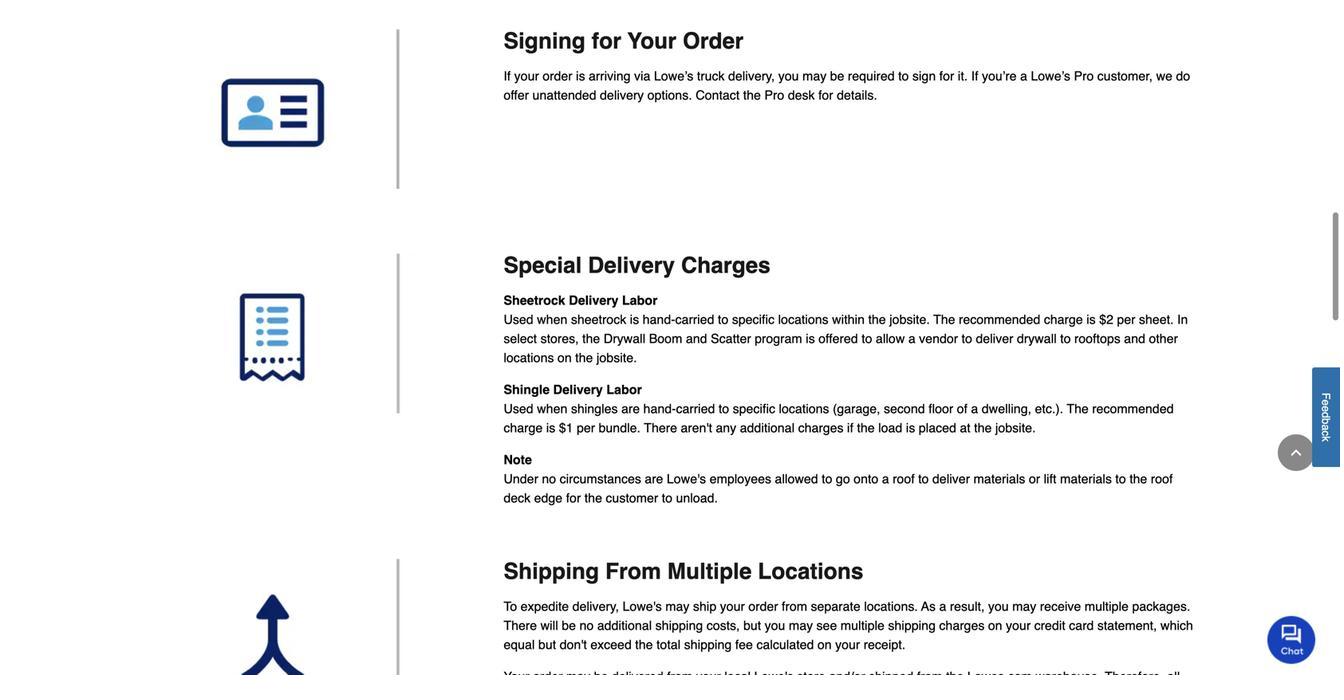 Task type: describe. For each thing, give the bounding box(es) containing it.
recommended inside sheetrock delivery labor used when sheetrock is hand-carried to specific locations within the jobsite. the recommended charge is $2 per sheet. in select stores, the drywall boom and scatter program is offered to allow a vendor to deliver drywall to rooftops and other locations on the jobsite.
[[959, 312, 1041, 327]]

customer
[[606, 491, 659, 506]]

to right lift
[[1116, 472, 1127, 487]]

employees
[[710, 472, 772, 487]]

program
[[755, 331, 803, 346]]

unload.
[[676, 491, 718, 506]]

allow
[[876, 331, 905, 346]]

exceed
[[591, 638, 632, 653]]

etc.).
[[1035, 402, 1064, 416]]

carried for aren't
[[676, 402, 715, 416]]

1 horizontal spatial pro
[[1074, 69, 1094, 83]]

scroll to top element
[[1278, 435, 1315, 472]]

recommended inside 'shingle delivery labor used when shingles are hand-carried to specific locations (garage, second floor of a dwelling, etc.). the recommended charge is $1 per bundle. there aren't any additional charges if the load is placed at the jobsite.'
[[1093, 402, 1174, 416]]

1 horizontal spatial jobsite.
[[890, 312, 930, 327]]

sheet.
[[1139, 312, 1174, 327]]

offer
[[504, 88, 529, 103]]

do
[[1177, 69, 1191, 83]]

your left credit
[[1006, 619, 1031, 634]]

lift
[[1044, 472, 1057, 487]]

1 e from the top
[[1320, 400, 1333, 406]]

stores,
[[541, 331, 579, 346]]

f
[[1320, 393, 1333, 400]]

to
[[504, 600, 517, 614]]

delivery for shingle
[[553, 383, 603, 397]]

shipping
[[504, 559, 599, 585]]

used for used when shingles are hand-carried to specific locations (garage, second floor of a dwelling, etc.). the recommended charge is $1 per bundle. there aren't any additional charges if the load is placed at the jobsite.
[[504, 402, 534, 416]]

order inside to expedite delivery, lowe's may ship your order from separate locations. as a result, you may receive multiple packages. there will be no additional shipping costs, but you may see multiple shipping charges on your credit card statement, which equal but don't exceed the total shipping fee calculated on your receipt.
[[749, 600, 779, 614]]

deliver inside sheetrock delivery labor used when sheetrock is hand-carried to specific locations within the jobsite. the recommended charge is $2 per sheet. in select stores, the drywall boom and scatter program is offered to allow a vendor to deliver drywall to rooftops and other locations on the jobsite.
[[976, 331, 1014, 346]]

in
[[1178, 312, 1188, 327]]

under
[[504, 472, 539, 487]]

(garage,
[[833, 402, 881, 416]]

calculated
[[757, 638, 814, 653]]

shingle delivery labor used when shingles are hand-carried to specific locations (garage, second floor of a dwelling, etc.). the recommended charge is $1 per bundle. there aren't any additional charges if the load is placed at the jobsite.
[[504, 383, 1174, 436]]

1 vertical spatial multiple
[[841, 619, 885, 634]]

as
[[922, 600, 936, 614]]

specific for scatter
[[732, 312, 775, 327]]

signing
[[504, 28, 586, 54]]

1 vertical spatial but
[[539, 638, 556, 653]]

statement,
[[1098, 619, 1157, 634]]

for inside note under no circumstances are lowe's employees allowed to go onto a roof to deliver materials or lift materials to the roof deck edge for the customer to unload.
[[566, 491, 581, 506]]

to left go
[[822, 472, 833, 487]]

your up costs,
[[720, 600, 745, 614]]

scatter
[[711, 331, 751, 346]]

the inside 'shingle delivery labor used when shingles are hand-carried to specific locations (garage, second floor of a dwelling, etc.). the recommended charge is $1 per bundle. there aren't any additional charges if the load is placed at the jobsite.'
[[1067, 402, 1089, 416]]

bundle.
[[599, 421, 641, 436]]

if your order is arriving via lowe's truck delivery, you may be required to sign for it. if you're a lowe's pro customer, we do offer unattended delivery options. contact the pro desk for details.
[[504, 69, 1191, 103]]

additional inside to expedite delivery, lowe's may ship your order from separate locations. as a result, you may receive multiple packages. there will be no additional shipping costs, but you may see multiple shipping charges on your credit card statement, which equal but don't exceed the total shipping fee calculated on your receipt.
[[597, 619, 652, 634]]

required
[[848, 69, 895, 83]]

there inside to expedite delivery, lowe's may ship your order from separate locations. as a result, you may receive multiple packages. there will be no additional shipping costs, but you may see multiple shipping charges on your credit card statement, which equal but don't exceed the total shipping fee calculated on your receipt.
[[504, 619, 537, 634]]

when for shingle
[[537, 402, 568, 416]]

from
[[782, 600, 808, 614]]

packages.
[[1133, 600, 1191, 614]]

chat invite button image
[[1268, 616, 1317, 665]]

you're
[[982, 69, 1017, 83]]

b
[[1320, 419, 1333, 425]]

to left unload.
[[662, 491, 673, 506]]

your down see at right
[[836, 638, 860, 653]]

is left $2
[[1087, 312, 1096, 327]]

are inside 'shingle delivery labor used when shingles are hand-carried to specific locations (garage, second floor of a dwelling, etc.). the recommended charge is $1 per bundle. there aren't any additional charges if the load is placed at the jobsite.'
[[622, 402, 640, 416]]

drywall
[[604, 331, 646, 346]]

hand- for sheetrock delivery labor
[[643, 312, 676, 327]]

signing for your order
[[504, 28, 744, 54]]

note under no circumstances are lowe's employees allowed to go onto a roof to deliver materials or lift materials to the roof deck edge for the customer to unload.
[[504, 453, 1173, 506]]

deck
[[504, 491, 531, 506]]

boom
[[649, 331, 683, 346]]

specific for additional
[[733, 402, 776, 416]]

c
[[1320, 431, 1333, 437]]

1 vertical spatial on
[[989, 619, 1003, 634]]

is left offered
[[806, 331, 815, 346]]

may down from
[[789, 619, 813, 634]]

locations for shingle delivery labor
[[779, 402, 830, 416]]

2 roof from the left
[[1151, 472, 1173, 487]]

offered
[[819, 331, 858, 346]]

placed
[[919, 421, 957, 436]]

vendor
[[919, 331, 958, 346]]

shipping up total
[[656, 619, 703, 634]]

per inside 'shingle delivery labor used when shingles are hand-carried to specific locations (garage, second floor of a dwelling, etc.). the recommended charge is $1 per bundle. there aren't any additional charges if the load is placed at the jobsite.'
[[577, 421, 595, 436]]

locations for sheetrock delivery labor
[[778, 312, 829, 327]]

for left it.
[[940, 69, 955, 83]]

onto
[[854, 472, 879, 487]]

costs,
[[707, 619, 740, 634]]

for up arriving
[[592, 28, 622, 54]]

unattended
[[533, 88, 597, 103]]

order inside if your order is arriving via lowe's truck delivery, you may be required to sign for it. if you're a lowe's pro customer, we do offer unattended delivery options. contact the pro desk for details.
[[543, 69, 573, 83]]

charges inside to expedite delivery, lowe's may ship your order from separate locations. as a result, you may receive multiple packages. there will be no additional shipping costs, but you may see multiple shipping charges on your credit card statement, which equal but don't exceed the total shipping fee calculated on your receipt.
[[940, 619, 985, 634]]

any
[[716, 421, 737, 436]]

1 vertical spatial locations
[[504, 351, 554, 365]]

we
[[1157, 69, 1173, 83]]

from
[[606, 559, 661, 585]]

to expedite delivery, lowe's may ship your order from separate locations. as a result, you may receive multiple packages. there will be no additional shipping costs, but you may see multiple shipping charges on your credit card statement, which equal but don't exceed the total shipping fee calculated on your receipt.
[[504, 600, 1194, 653]]

charges
[[681, 253, 771, 278]]

2 vertical spatial you
[[765, 619, 786, 634]]

a inside sheetrock delivery labor used when sheetrock is hand-carried to specific locations within the jobsite. the recommended charge is $2 per sheet. in select stores, the drywall boom and scatter program is offered to allow a vendor to deliver drywall to rooftops and other locations on the jobsite.
[[909, 331, 916, 346]]

shingles
[[571, 402, 618, 416]]

a inside if your order is arriving via lowe's truck delivery, you may be required to sign for it. if you're a lowe's pro customer, we do offer unattended delivery options. contact the pro desk for details.
[[1021, 69, 1028, 83]]

for right desk
[[819, 88, 834, 103]]

sheetrock
[[504, 293, 566, 308]]

to up the scatter
[[718, 312, 729, 327]]

1 vertical spatial you
[[989, 600, 1009, 614]]

labor for is
[[622, 293, 658, 308]]

result,
[[950, 600, 985, 614]]

truck
[[697, 69, 725, 83]]

be inside if your order is arriving via lowe's truck delivery, you may be required to sign for it. if you're a lowe's pro customer, we do offer unattended delivery options. contact the pro desk for details.
[[830, 69, 845, 83]]

k
[[1320, 437, 1333, 442]]

additional inside 'shingle delivery labor used when shingles are hand-carried to specific locations (garage, second floor of a dwelling, etc.). the recommended charge is $1 per bundle. there aren't any additional charges if the load is placed at the jobsite.'
[[740, 421, 795, 436]]

shingle
[[504, 383, 550, 397]]

1 lowe's from the left
[[654, 69, 694, 83]]

or
[[1029, 472, 1041, 487]]

2 e from the top
[[1320, 406, 1333, 413]]

sign
[[913, 69, 936, 83]]

fee
[[736, 638, 753, 653]]

of
[[957, 402, 968, 416]]

carried for boom
[[676, 312, 715, 327]]

sheetrock
[[571, 312, 627, 327]]

is down second
[[906, 421, 916, 436]]

no inside note under no circumstances are lowe's employees allowed to go onto a roof to deliver materials or lift materials to the roof deck edge for the customer to unload.
[[542, 472, 556, 487]]

2 materials from the left
[[1061, 472, 1112, 487]]

is up drywall
[[630, 312, 639, 327]]

multiple
[[668, 559, 752, 585]]

may up credit
[[1013, 600, 1037, 614]]

delivery
[[600, 88, 644, 103]]

select
[[504, 331, 537, 346]]

2 if from the left
[[972, 69, 979, 83]]

0 horizontal spatial jobsite.
[[597, 351, 637, 365]]



Task type: vqa. For each thing, say whether or not it's contained in the screenshot.
'Kitchen'
no



Task type: locate. For each thing, give the bounding box(es) containing it.
customer,
[[1098, 69, 1153, 83]]

a inside button
[[1320, 425, 1333, 431]]

see
[[817, 619, 837, 634]]

labor for are
[[607, 383, 642, 397]]

be up details. at the right top of the page
[[830, 69, 845, 83]]

edge
[[534, 491, 563, 506]]

equal
[[504, 638, 535, 653]]

1 vertical spatial be
[[562, 619, 576, 634]]

1 horizontal spatial there
[[644, 421, 677, 436]]

your inside if your order is arriving via lowe's truck delivery, you may be required to sign for it. if you're a lowe's pro customer, we do offer unattended delivery options. contact the pro desk for details.
[[514, 69, 539, 83]]

recommended up "drywall"
[[959, 312, 1041, 327]]

will
[[541, 619, 558, 634]]

order
[[683, 28, 744, 54]]

1 horizontal spatial per
[[1117, 312, 1136, 327]]

carried inside sheetrock delivery labor used when sheetrock is hand-carried to specific locations within the jobsite. the recommended charge is $2 per sheet. in select stores, the drywall boom and scatter program is offered to allow a vendor to deliver drywall to rooftops and other locations on the jobsite.
[[676, 312, 715, 327]]

0 vertical spatial are
[[622, 402, 640, 416]]

1 vertical spatial specific
[[733, 402, 776, 416]]

a right as
[[940, 600, 947, 614]]

details.
[[837, 88, 878, 103]]

locations inside 'shingle delivery labor used when shingles are hand-carried to specific locations (garage, second floor of a dwelling, etc.). the recommended charge is $1 per bundle. there aren't any additional charges if the load is placed at the jobsite.'
[[779, 402, 830, 416]]

used for used when sheetrock is hand-carried to specific locations within the jobsite. the recommended charge is $2 per sheet. in select stores, the drywall boom and scatter program is offered to allow a vendor to deliver drywall to rooftops and other locations on the jobsite.
[[504, 312, 534, 327]]

1 horizontal spatial delivery,
[[729, 69, 775, 83]]

your up 'offer'
[[514, 69, 539, 83]]

2 when from the top
[[537, 402, 568, 416]]

if
[[504, 69, 511, 83], [972, 69, 979, 83]]

to left sign
[[899, 69, 909, 83]]

0 horizontal spatial recommended
[[959, 312, 1041, 327]]

1 vertical spatial lowe's
[[623, 600, 662, 614]]

charge up note on the left bottom of page
[[504, 421, 543, 436]]

1 horizontal spatial be
[[830, 69, 845, 83]]

card
[[1069, 619, 1094, 634]]

0 vertical spatial additional
[[740, 421, 795, 436]]

used inside 'shingle delivery labor used when shingles are hand-carried to specific locations (garage, second floor of a dwelling, etc.). the recommended charge is $1 per bundle. there aren't any additional charges if the load is placed at the jobsite.'
[[504, 402, 534, 416]]

1 horizontal spatial lowe's
[[667, 472, 706, 487]]

on down see at right
[[818, 638, 832, 653]]

carried inside 'shingle delivery labor used when shingles are hand-carried to specific locations (garage, second floor of a dwelling, etc.). the recommended charge is $1 per bundle. there aren't any additional charges if the load is placed at the jobsite.'
[[676, 402, 715, 416]]

0 horizontal spatial no
[[542, 472, 556, 487]]

total
[[657, 638, 681, 653]]

a up k
[[1320, 425, 1333, 431]]

an arrow icon. image
[[145, 559, 478, 676]]

delivery inside 'shingle delivery labor used when shingles are hand-carried to specific locations (garage, second floor of a dwelling, etc.). the recommended charge is $1 per bundle. there aren't any additional charges if the load is placed at the jobsite.'
[[553, 383, 603, 397]]

may left ship
[[666, 600, 690, 614]]

0 horizontal spatial the
[[934, 312, 956, 327]]

a right you're
[[1021, 69, 1028, 83]]

2 vertical spatial locations
[[779, 402, 830, 416]]

to inside 'shingle delivery labor used when shingles are hand-carried to specific locations (garage, second floor of a dwelling, etc.). the recommended charge is $1 per bundle. there aren't any additional charges if the load is placed at the jobsite.'
[[719, 402, 730, 416]]

if up 'offer'
[[504, 69, 511, 83]]

order left from
[[749, 600, 779, 614]]

when inside sheetrock delivery labor used when sheetrock is hand-carried to specific locations within the jobsite. the recommended charge is $2 per sheet. in select stores, the drywall boom and scatter program is offered to allow a vendor to deliver drywall to rooftops and other locations on the jobsite.
[[537, 312, 568, 327]]

but up fee
[[744, 619, 761, 634]]

1 used from the top
[[504, 312, 534, 327]]

jobsite. inside 'shingle delivery labor used when shingles are hand-carried to specific locations (garage, second floor of a dwelling, etc.). the recommended charge is $1 per bundle. there aren't any additional charges if the load is placed at the jobsite.'
[[996, 421, 1036, 436]]

are up bundle.
[[622, 402, 640, 416]]

recommended
[[959, 312, 1041, 327], [1093, 402, 1174, 416]]

a inside to expedite delivery, lowe's may ship your order from separate locations. as a result, you may receive multiple packages. there will be no additional shipping costs, but you may see multiple shipping charges on your credit card statement, which equal but don't exceed the total shipping fee calculated on your receipt.
[[940, 600, 947, 614]]

when up $1 at the bottom of the page
[[537, 402, 568, 416]]

0 horizontal spatial multiple
[[841, 619, 885, 634]]

0 horizontal spatial pro
[[765, 88, 785, 103]]

1 horizontal spatial deliver
[[976, 331, 1014, 346]]

materials
[[974, 472, 1026, 487], [1061, 472, 1112, 487]]

and right boom
[[686, 331, 707, 346]]

there inside 'shingle delivery labor used when shingles are hand-carried to specific locations (garage, second floor of a dwelling, etc.). the recommended charge is $1 per bundle. there aren't any additional charges if the load is placed at the jobsite.'
[[644, 421, 677, 436]]

specific inside 'shingle delivery labor used when shingles are hand-carried to specific locations (garage, second floor of a dwelling, etc.). the recommended charge is $1 per bundle. there aren't any additional charges if the load is placed at the jobsite.'
[[733, 402, 776, 416]]

charge inside 'shingle delivery labor used when shingles are hand-carried to specific locations (garage, second floor of a dwelling, etc.). the recommended charge is $1 per bundle. there aren't any additional charges if the load is placed at the jobsite.'
[[504, 421, 543, 436]]

it.
[[958, 69, 968, 83]]

floor
[[929, 402, 954, 416]]

0 vertical spatial recommended
[[959, 312, 1041, 327]]

2 and from the left
[[1125, 331, 1146, 346]]

to right vendor
[[962, 331, 973, 346]]

1 vertical spatial delivery
[[569, 293, 619, 308]]

1 and from the left
[[686, 331, 707, 346]]

ship
[[693, 600, 717, 614]]

order
[[543, 69, 573, 83], [749, 600, 779, 614]]

but
[[744, 619, 761, 634], [539, 638, 556, 653]]

the inside to expedite delivery, lowe's may ship your order from separate locations. as a result, you may receive multiple packages. there will be no additional shipping costs, but you may see multiple shipping charges on your credit card statement, which equal but don't exceed the total shipping fee calculated on your receipt.
[[635, 638, 653, 653]]

recommended down other
[[1093, 402, 1174, 416]]

for right edge
[[566, 491, 581, 506]]

jobsite.
[[890, 312, 930, 327], [597, 351, 637, 365], [996, 421, 1036, 436]]

0 vertical spatial labor
[[622, 293, 658, 308]]

2 lowe's from the left
[[1031, 69, 1071, 83]]

additional up exceed
[[597, 619, 652, 634]]

1 vertical spatial hand-
[[644, 402, 676, 416]]

a right onto
[[882, 472, 890, 487]]

labor up the shingles
[[607, 383, 642, 397]]

to
[[899, 69, 909, 83], [718, 312, 729, 327], [862, 331, 873, 346], [962, 331, 973, 346], [1061, 331, 1071, 346], [719, 402, 730, 416], [822, 472, 833, 487], [919, 472, 929, 487], [1116, 472, 1127, 487], [662, 491, 673, 506]]

0 vertical spatial on
[[558, 351, 572, 365]]

is
[[576, 69, 585, 83], [630, 312, 639, 327], [1087, 312, 1096, 327], [806, 331, 815, 346], [546, 421, 556, 436], [906, 421, 916, 436]]

hand-
[[643, 312, 676, 327], [644, 402, 676, 416]]

1 vertical spatial charge
[[504, 421, 543, 436]]

to down placed
[[919, 472, 929, 487]]

1 vertical spatial charges
[[940, 619, 985, 634]]

delivery, up contact at the right top of page
[[729, 69, 775, 83]]

to inside if your order is arriving via lowe's truck delivery, you may be required to sign for it. if you're a lowe's pro customer, we do offer unattended delivery options. contact the pro desk for details.
[[899, 69, 909, 83]]

0 horizontal spatial and
[[686, 331, 707, 346]]

0 horizontal spatial roof
[[893, 472, 915, 487]]

be inside to expedite delivery, lowe's may ship your order from separate locations. as a result, you may receive multiple packages. there will be no additional shipping costs, but you may see multiple shipping charges on your credit card statement, which equal but don't exceed the total shipping fee calculated on your receipt.
[[562, 619, 576, 634]]

on left credit
[[989, 619, 1003, 634]]

$1
[[559, 421, 573, 436]]

there
[[644, 421, 677, 436], [504, 619, 537, 634]]

shipping
[[656, 619, 703, 634], [888, 619, 936, 634], [684, 638, 732, 653]]

hand- inside sheetrock delivery labor used when sheetrock is hand-carried to specific locations within the jobsite. the recommended charge is $2 per sheet. in select stores, the drywall boom and scatter program is offered to allow a vendor to deliver drywall to rooftops and other locations on the jobsite.
[[643, 312, 676, 327]]

be right will
[[562, 619, 576, 634]]

0 vertical spatial the
[[934, 312, 956, 327]]

may
[[803, 69, 827, 83], [666, 600, 690, 614], [1013, 600, 1037, 614], [789, 619, 813, 634]]

$2
[[1100, 312, 1114, 327]]

1 roof from the left
[[893, 472, 915, 487]]

per right $2
[[1117, 312, 1136, 327]]

1 vertical spatial when
[[537, 402, 568, 416]]

0 vertical spatial delivery,
[[729, 69, 775, 83]]

deliver inside note under no circumstances are lowe's employees allowed to go onto a roof to deliver materials or lift materials to the roof deck edge for the customer to unload.
[[933, 472, 970, 487]]

circumstances
[[560, 472, 641, 487]]

0 horizontal spatial per
[[577, 421, 595, 436]]

the inside sheetrock delivery labor used when sheetrock is hand-carried to specific locations within the jobsite. the recommended charge is $2 per sheet. in select stores, the drywall boom and scatter program is offered to allow a vendor to deliver drywall to rooftops and other locations on the jobsite.
[[934, 312, 956, 327]]

delivery, inside if your order is arriving via lowe's truck delivery, you may be required to sign for it. if you're a lowe's pro customer, we do offer unattended delivery options. contact the pro desk for details.
[[729, 69, 775, 83]]

the
[[934, 312, 956, 327], [1067, 402, 1089, 416]]

0 vertical spatial locations
[[778, 312, 829, 327]]

2 horizontal spatial jobsite.
[[996, 421, 1036, 436]]

1 horizontal spatial and
[[1125, 331, 1146, 346]]

carried up boom
[[676, 312, 715, 327]]

go
[[836, 472, 850, 487]]

the up vendor
[[934, 312, 956, 327]]

special
[[504, 253, 582, 278]]

lowe's inside to expedite delivery, lowe's may ship your order from separate locations. as a result, you may receive multiple packages. there will be no additional shipping costs, but you may see multiple shipping charges on your credit card statement, which equal but don't exceed the total shipping fee calculated on your receipt.
[[623, 600, 662, 614]]

charge up "drywall"
[[1044, 312, 1083, 327]]

used inside sheetrock delivery labor used when sheetrock is hand-carried to specific locations within the jobsite. the recommended charge is $2 per sheet. in select stores, the drywall boom and scatter program is offered to allow a vendor to deliver drywall to rooftops and other locations on the jobsite.
[[504, 312, 534, 327]]

if
[[847, 421, 854, 436]]

no
[[542, 472, 556, 487], [580, 619, 594, 634]]

1 vertical spatial delivery,
[[573, 600, 619, 614]]

may up desk
[[803, 69, 827, 83]]

0 horizontal spatial order
[[543, 69, 573, 83]]

deliver down placed
[[933, 472, 970, 487]]

0 vertical spatial when
[[537, 312, 568, 327]]

used up select
[[504, 312, 534, 327]]

shipping down as
[[888, 619, 936, 634]]

are up customer
[[645, 472, 663, 487]]

pro left customer,
[[1074, 69, 1094, 83]]

don't
[[560, 638, 587, 653]]

lowe's
[[667, 472, 706, 487], [623, 600, 662, 614]]

multiple up receipt.
[[841, 619, 885, 634]]

is inside if your order is arriving via lowe's truck delivery, you may be required to sign for it. if you're a lowe's pro customer, we do offer unattended delivery options. contact the pro desk for details.
[[576, 69, 585, 83]]

0 vertical spatial charges
[[798, 421, 844, 436]]

1 horizontal spatial but
[[744, 619, 761, 634]]

drywall
[[1017, 331, 1057, 346]]

but down will
[[539, 638, 556, 653]]

1 horizontal spatial the
[[1067, 402, 1089, 416]]

within
[[832, 312, 865, 327]]

0 horizontal spatial lowe's
[[654, 69, 694, 83]]

locations left (garage,
[[779, 402, 830, 416]]

a photo i d card icon. image
[[145, 28, 478, 189]]

1 horizontal spatial additional
[[740, 421, 795, 436]]

0 vertical spatial used
[[504, 312, 534, 327]]

2 vertical spatial delivery
[[553, 383, 603, 397]]

1 vertical spatial jobsite.
[[597, 351, 637, 365]]

you up "calculated"
[[765, 619, 786, 634]]

you
[[779, 69, 799, 83], [989, 600, 1009, 614], [765, 619, 786, 634]]

materials left or
[[974, 472, 1026, 487]]

delivery for special
[[588, 253, 675, 278]]

lowe's up options.
[[654, 69, 694, 83]]

1 horizontal spatial recommended
[[1093, 402, 1174, 416]]

your
[[628, 28, 677, 54]]

pro
[[1074, 69, 1094, 83], [765, 88, 785, 103]]

per right $1 at the bottom of the page
[[577, 421, 595, 436]]

you up desk
[[779, 69, 799, 83]]

locations up 'program'
[[778, 312, 829, 327]]

delivery
[[588, 253, 675, 278], [569, 293, 619, 308], [553, 383, 603, 397]]

receive
[[1040, 600, 1082, 614]]

there left "aren't"
[[644, 421, 677, 436]]

locations.
[[864, 600, 918, 614]]

you right result, on the bottom right of page
[[989, 600, 1009, 614]]

0 vertical spatial per
[[1117, 312, 1136, 327]]

0 vertical spatial deliver
[[976, 331, 1014, 346]]

delivery, inside to expedite delivery, lowe's may ship your order from separate locations. as a result, you may receive multiple packages. there will be no additional shipping costs, but you may see multiple shipping charges on your credit card statement, which equal but don't exceed the total shipping fee calculated on your receipt.
[[573, 600, 619, 614]]

1 materials from the left
[[974, 472, 1026, 487]]

lowe's
[[654, 69, 694, 83], [1031, 69, 1071, 83]]

1 horizontal spatial charges
[[940, 619, 985, 634]]

jobsite. up allow
[[890, 312, 930, 327]]

0 vertical spatial you
[[779, 69, 799, 83]]

charges
[[798, 421, 844, 436], [940, 619, 985, 634]]

1 horizontal spatial materials
[[1061, 472, 1112, 487]]

additional
[[740, 421, 795, 436], [597, 619, 652, 634]]

shipping down costs,
[[684, 638, 732, 653]]

1 vertical spatial carried
[[676, 402, 715, 416]]

locations down select
[[504, 351, 554, 365]]

the right etc.).
[[1067, 402, 1089, 416]]

hand- for shingle delivery labor
[[644, 402, 676, 416]]

0 vertical spatial carried
[[676, 312, 715, 327]]

1 horizontal spatial no
[[580, 619, 594, 634]]

1 vertical spatial are
[[645, 472, 663, 487]]

labor inside sheetrock delivery labor used when sheetrock is hand-carried to specific locations within the jobsite. the recommended charge is $2 per sheet. in select stores, the drywall boom and scatter program is offered to allow a vendor to deliver drywall to rooftops and other locations on the jobsite.
[[622, 293, 658, 308]]

hand- inside 'shingle delivery labor used when shingles are hand-carried to specific locations (garage, second floor of a dwelling, etc.). the recommended charge is $1 per bundle. there aren't any additional charges if the load is placed at the jobsite.'
[[644, 402, 676, 416]]

lowe's inside note under no circumstances are lowe's employees allowed to go onto a roof to deliver materials or lift materials to the roof deck edge for the customer to unload.
[[667, 472, 706, 487]]

when for sheetrock
[[537, 312, 568, 327]]

1 vertical spatial recommended
[[1093, 402, 1174, 416]]

0 horizontal spatial but
[[539, 638, 556, 653]]

a inside note under no circumstances are lowe's employees allowed to go onto a roof to deliver materials or lift materials to the roof deck edge for the customer to unload.
[[882, 472, 890, 487]]

1 horizontal spatial roof
[[1151, 472, 1173, 487]]

0 vertical spatial order
[[543, 69, 573, 83]]

carried up "aren't"
[[676, 402, 715, 416]]

e up b
[[1320, 406, 1333, 413]]

additional right any
[[740, 421, 795, 436]]

delivery for sheetrock
[[569, 293, 619, 308]]

no up don't
[[580, 619, 594, 634]]

0 horizontal spatial if
[[504, 69, 511, 83]]

a right allow
[[909, 331, 916, 346]]

1 vertical spatial no
[[580, 619, 594, 634]]

1 horizontal spatial if
[[972, 69, 979, 83]]

via
[[634, 69, 651, 83]]

0 horizontal spatial materials
[[974, 472, 1026, 487]]

labor down special delivery charges
[[622, 293, 658, 308]]

delivery inside sheetrock delivery labor used when sheetrock is hand-carried to specific locations within the jobsite. the recommended charge is $2 per sheet. in select stores, the drywall boom and scatter program is offered to allow a vendor to deliver drywall to rooftops and other locations on the jobsite.
[[569, 293, 619, 308]]

be
[[830, 69, 845, 83], [562, 619, 576, 634]]

note
[[504, 453, 532, 468]]

1 vertical spatial the
[[1067, 402, 1089, 416]]

options.
[[648, 88, 692, 103]]

0 horizontal spatial delivery,
[[573, 600, 619, 614]]

the
[[743, 88, 761, 103], [869, 312, 886, 327], [583, 331, 600, 346], [575, 351, 593, 365], [857, 421, 875, 436], [974, 421, 992, 436], [1130, 472, 1148, 487], [585, 491, 602, 506], [635, 638, 653, 653]]

0 vertical spatial pro
[[1074, 69, 1094, 83]]

2 vertical spatial on
[[818, 638, 832, 653]]

1 if from the left
[[504, 69, 511, 83]]

charge inside sheetrock delivery labor used when sheetrock is hand-carried to specific locations within the jobsite. the recommended charge is $2 per sheet. in select stores, the drywall boom and scatter program is offered to allow a vendor to deliver drywall to rooftops and other locations on the jobsite.
[[1044, 312, 1083, 327]]

f e e d b a c k
[[1320, 393, 1333, 442]]

no up edge
[[542, 472, 556, 487]]

charges inside 'shingle delivery labor used when shingles are hand-carried to specific locations (garage, second floor of a dwelling, etc.). the recommended charge is $1 per bundle. there aren't any additional charges if the load is placed at the jobsite.'
[[798, 421, 844, 436]]

delivery,
[[729, 69, 775, 83], [573, 600, 619, 614]]

rooftops
[[1075, 331, 1121, 346]]

2 used from the top
[[504, 402, 534, 416]]

charge
[[1044, 312, 1083, 327], [504, 421, 543, 436]]

0 horizontal spatial additional
[[597, 619, 652, 634]]

charges left if on the bottom of the page
[[798, 421, 844, 436]]

specific
[[732, 312, 775, 327], [733, 402, 776, 416]]

per inside sheetrock delivery labor used when sheetrock is hand-carried to specific locations within the jobsite. the recommended charge is $2 per sheet. in select stores, the drywall boom and scatter program is offered to allow a vendor to deliver drywall to rooftops and other locations on the jobsite.
[[1117, 312, 1136, 327]]

0 horizontal spatial on
[[558, 351, 572, 365]]

are
[[622, 402, 640, 416], [645, 472, 663, 487]]

1 horizontal spatial order
[[749, 600, 779, 614]]

0 horizontal spatial deliver
[[933, 472, 970, 487]]

credit
[[1035, 619, 1066, 634]]

1 horizontal spatial are
[[645, 472, 663, 487]]

are inside note under no circumstances are lowe's employees allowed to go onto a roof to deliver materials or lift materials to the roof deck edge for the customer to unload.
[[645, 472, 663, 487]]

jobsite. down dwelling,
[[996, 421, 1036, 436]]

hand- right the shingles
[[644, 402, 676, 416]]

charges down result, on the bottom right of page
[[940, 619, 985, 634]]

0 horizontal spatial are
[[622, 402, 640, 416]]

no inside to expedite delivery, lowe's may ship your order from separate locations. as a result, you may receive multiple packages. there will be no additional shipping costs, but you may see multiple shipping charges on your credit card statement, which equal but don't exceed the total shipping fee calculated on your receipt.
[[580, 619, 594, 634]]

specific inside sheetrock delivery labor used when sheetrock is hand-carried to specific locations within the jobsite. the recommended charge is $2 per sheet. in select stores, the drywall boom and scatter program is offered to allow a vendor to deliver drywall to rooftops and other locations on the jobsite.
[[732, 312, 775, 327]]

special delivery charges
[[504, 253, 771, 278]]

0 vertical spatial specific
[[732, 312, 775, 327]]

0 vertical spatial no
[[542, 472, 556, 487]]

chevron up image
[[1289, 445, 1305, 461]]

0 horizontal spatial charges
[[798, 421, 844, 436]]

when up stores,
[[537, 312, 568, 327]]

0 horizontal spatial lowe's
[[623, 600, 662, 614]]

dwelling,
[[982, 402, 1032, 416]]

which
[[1161, 619, 1194, 634]]

labor
[[622, 293, 658, 308], [607, 383, 642, 397]]

arriving
[[589, 69, 631, 83]]

multiple up statement,
[[1085, 600, 1129, 614]]

on inside sheetrock delivery labor used when sheetrock is hand-carried to specific locations within the jobsite. the recommended charge is $2 per sheet. in select stores, the drywall boom and scatter program is offered to allow a vendor to deliver drywall to rooftops and other locations on the jobsite.
[[558, 351, 572, 365]]

specific up any
[[733, 402, 776, 416]]

0 horizontal spatial there
[[504, 619, 537, 634]]

1 vertical spatial labor
[[607, 383, 642, 397]]

labor inside 'shingle delivery labor used when shingles are hand-carried to specific locations (garage, second floor of a dwelling, etc.). the recommended charge is $1 per bundle. there aren't any additional charges if the load is placed at the jobsite.'
[[607, 383, 642, 397]]

receipt.
[[864, 638, 906, 653]]

may inside if your order is arriving via lowe's truck delivery, you may be required to sign for it. if you're a lowe's pro customer, we do offer unattended delivery options. contact the pro desk for details.
[[803, 69, 827, 83]]

lowe's up unload.
[[667, 472, 706, 487]]

1 when from the top
[[537, 312, 568, 327]]

d
[[1320, 413, 1333, 419]]

0 vertical spatial delivery
[[588, 253, 675, 278]]

0 horizontal spatial be
[[562, 619, 576, 634]]

when inside 'shingle delivery labor used when shingles are hand-carried to specific locations (garage, second floor of a dwelling, etc.). the recommended charge is $1 per bundle. there aren't any additional charges if the load is placed at the jobsite.'
[[537, 402, 568, 416]]

load
[[879, 421, 903, 436]]

lowe's down "from"
[[623, 600, 662, 614]]

to right "drywall"
[[1061, 331, 1071, 346]]

and left other
[[1125, 331, 1146, 346]]

separate
[[811, 600, 861, 614]]

1 horizontal spatial charge
[[1044, 312, 1083, 327]]

0 vertical spatial but
[[744, 619, 761, 634]]

shipping from multiple locations
[[504, 559, 864, 585]]

a receipt icon. image
[[145, 253, 478, 414]]

2 vertical spatial jobsite.
[[996, 421, 1036, 436]]

is left $1 at the bottom of the page
[[546, 421, 556, 436]]

when
[[537, 312, 568, 327], [537, 402, 568, 416]]

lowe's right you're
[[1031, 69, 1071, 83]]

0 vertical spatial multiple
[[1085, 600, 1129, 614]]

deliver left "drywall"
[[976, 331, 1014, 346]]

1 vertical spatial there
[[504, 619, 537, 634]]

to up any
[[719, 402, 730, 416]]

1 horizontal spatial lowe's
[[1031, 69, 1071, 83]]

there up equal
[[504, 619, 537, 634]]

used down shingle
[[504, 402, 534, 416]]

sheetrock delivery labor used when sheetrock is hand-carried to specific locations within the jobsite. the recommended charge is $2 per sheet. in select stores, the drywall boom and scatter program is offered to allow a vendor to deliver drywall to rooftops and other locations on the jobsite.
[[504, 293, 1188, 365]]

hand- up boom
[[643, 312, 676, 327]]

desk
[[788, 88, 815, 103]]

0 horizontal spatial charge
[[504, 421, 543, 436]]

the inside if your order is arriving via lowe's truck delivery, you may be required to sign for it. if you're a lowe's pro customer, we do offer unattended delivery options. contact the pro desk for details.
[[743, 88, 761, 103]]

pro left desk
[[765, 88, 785, 103]]

1 vertical spatial per
[[577, 421, 595, 436]]

you inside if your order is arriving via lowe's truck delivery, you may be required to sign for it. if you're a lowe's pro customer, we do offer unattended delivery options. contact the pro desk for details.
[[779, 69, 799, 83]]

1 vertical spatial order
[[749, 600, 779, 614]]

f e e d b a c k button
[[1313, 368, 1341, 468]]

2 horizontal spatial on
[[989, 619, 1003, 634]]

and
[[686, 331, 707, 346], [1125, 331, 1146, 346]]

materials right lift
[[1061, 472, 1112, 487]]

0 vertical spatial there
[[644, 421, 677, 436]]

is up the unattended
[[576, 69, 585, 83]]

e up d
[[1320, 400, 1333, 406]]

to left allow
[[862, 331, 873, 346]]

your
[[514, 69, 539, 83], [720, 600, 745, 614], [1006, 619, 1031, 634], [836, 638, 860, 653]]

0 vertical spatial jobsite.
[[890, 312, 930, 327]]

on down stores,
[[558, 351, 572, 365]]

delivery, up exceed
[[573, 600, 619, 614]]

a inside 'shingle delivery labor used when shingles are hand-carried to specific locations (garage, second floor of a dwelling, etc.). the recommended charge is $1 per bundle. there aren't any additional charges if the load is placed at the jobsite.'
[[972, 402, 979, 416]]

jobsite. down drywall
[[597, 351, 637, 365]]

locations
[[758, 559, 864, 585]]

order up the unattended
[[543, 69, 573, 83]]

0 vertical spatial lowe's
[[667, 472, 706, 487]]



